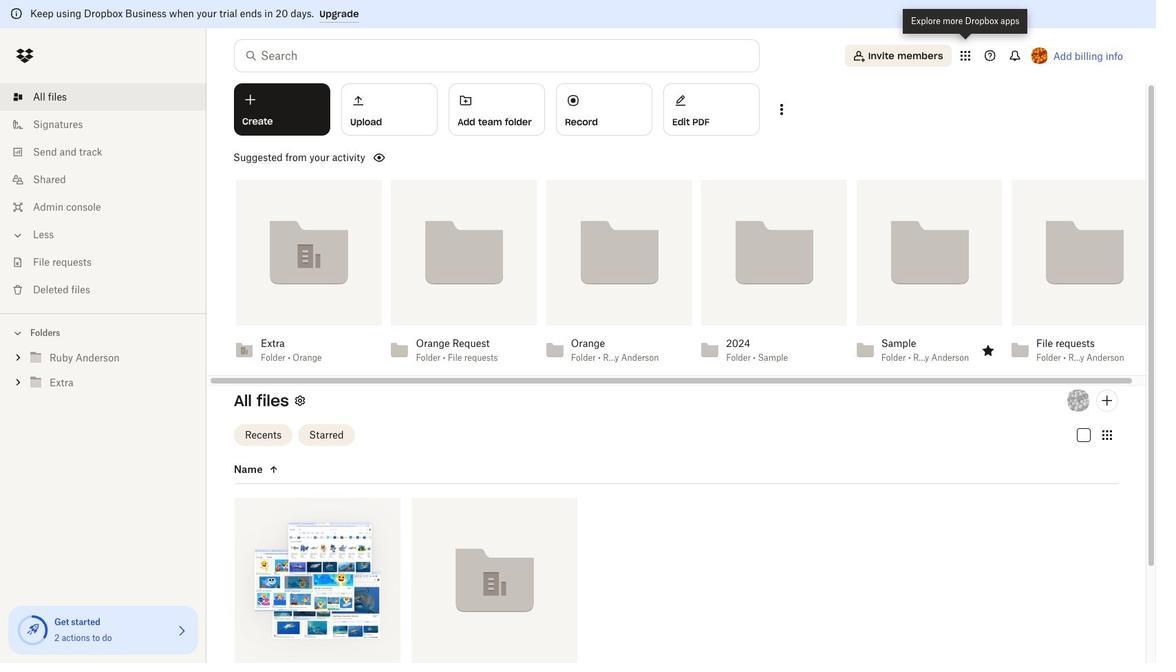 Task type: describe. For each thing, give the bounding box(es) containing it.
Search in folder "Dropbox" text field
[[261, 48, 731, 64]]

ruby anderson image
[[1068, 390, 1090, 412]]

dropbox image
[[11, 42, 39, 70]]

folder settings image
[[292, 392, 308, 409]]



Task type: vqa. For each thing, say whether or not it's contained in the screenshot.
Shadow number field
no



Task type: locate. For each thing, give the bounding box(es) containing it.
add team members image
[[1100, 392, 1116, 409]]

group
[[0, 343, 207, 406]]

list item
[[0, 83, 207, 111]]

team member folder, ruby anderson row
[[235, 498, 401, 663]]

alert
[[0, 0, 1157, 28]]

account menu image
[[1032, 48, 1048, 64]]

team shared folder, extra row
[[412, 498, 578, 663]]

list
[[0, 75, 207, 313]]

less image
[[11, 229, 25, 242]]



